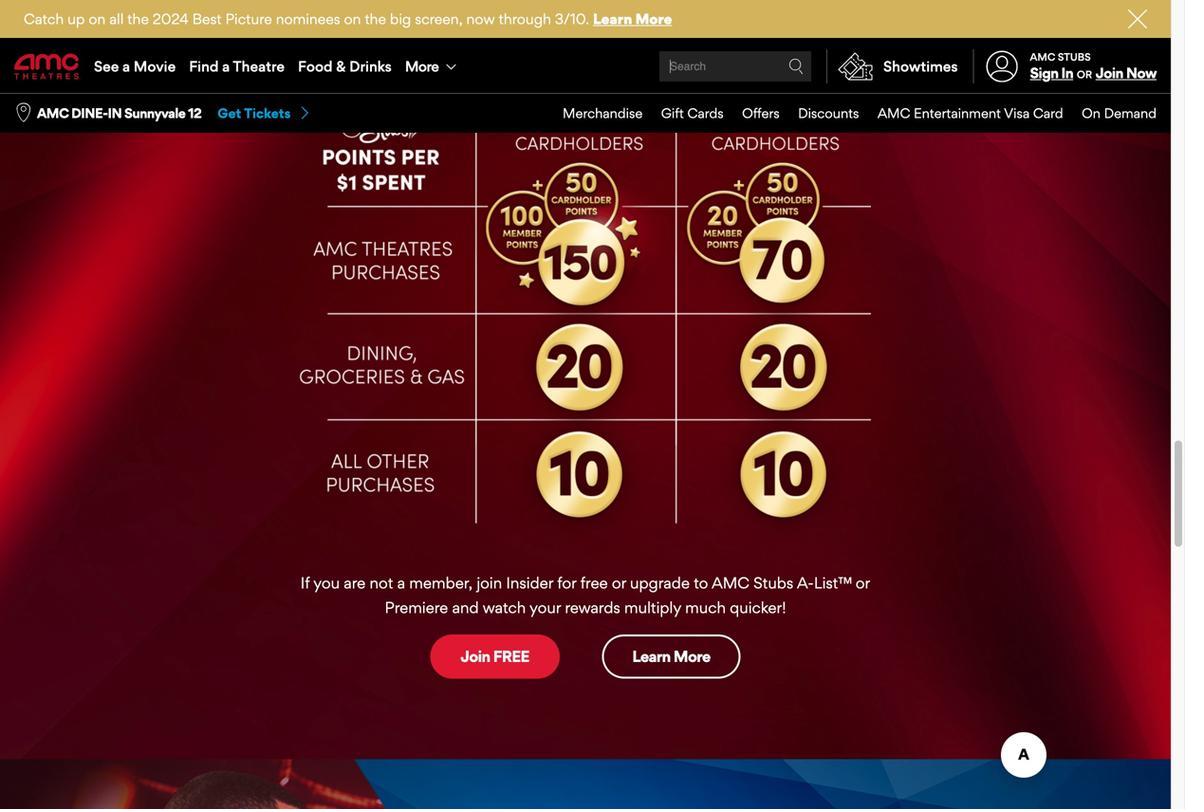 Task type: locate. For each thing, give the bounding box(es) containing it.
0 vertical spatial earn
[[810, 6, 843, 25]]

2 vertical spatial to
[[694, 573, 708, 592]]

0 vertical spatial visa
[[318, 6, 350, 25]]

0 vertical spatial join
[[1096, 64, 1123, 82]]

1 vertical spatial visa
[[1004, 105, 1030, 122]]

theatre
[[233, 57, 285, 75]]

1 horizontal spatial points
[[847, 6, 894, 25]]

or
[[1077, 68, 1092, 81], [612, 573, 626, 592], [856, 573, 870, 592]]

amc inside the amc stubs sign in or join now
[[1030, 51, 1055, 63]]

to inside amc visa entertainment cardholders must be amc stubs® members to earn points and redeem rewards
[[791, 6, 807, 25]]

2024
[[153, 10, 189, 28]]

more down much
[[673, 647, 710, 666]]

movie
[[134, 57, 176, 75]]

amc dine-in sunnyvale 12
[[37, 105, 201, 122]]

in
[[1061, 64, 1073, 82]]

gift
[[661, 105, 684, 122]]

earn inside amc visa entertainment cardholders must be amc stubs® members to earn points and redeem rewards
[[810, 6, 843, 25]]

sign in button
[[1030, 64, 1073, 82]]

now
[[1126, 64, 1157, 82]]

you're
[[443, 31, 487, 50]]

join left free at the left bottom
[[461, 647, 490, 666]]

rewards inside if you are not a member, join insider for free or upgrade to amc stubs a-list™ or premiere and watch your rewards multiply much quicker!
[[565, 598, 620, 617]]

2 horizontal spatial the
[[877, 31, 900, 50]]

0 vertical spatial if
[[430, 31, 439, 50]]

visa up redeem
[[318, 6, 350, 25]]

0 vertical spatial and
[[271, 31, 299, 50]]

to up accelerate
[[791, 6, 807, 25]]

learn more
[[632, 647, 710, 666]]

sign
[[1030, 64, 1058, 82]]

2 horizontal spatial or
[[1077, 68, 1092, 81]]

entertainment down showtimes
[[914, 105, 1001, 122]]

amc for amc entertainment visa card
[[878, 105, 910, 122]]

1 vertical spatial learn
[[632, 647, 670, 666]]

amc down showtimes link
[[878, 105, 910, 122]]

the inside . if you're already a member, become a cardholder to accelerate the points you earn at our theatres.
[[877, 31, 900, 50]]

1 vertical spatial earn
[[554, 56, 585, 75]]

amc entertainment visa card
[[878, 105, 1063, 122]]

1 vertical spatial menu
[[544, 94, 1157, 133]]

1 vertical spatial rewards
[[565, 598, 620, 617]]

.
[[422, 31, 426, 50]]

points up accelerate
[[847, 6, 894, 25]]

amc inside button
[[37, 105, 69, 122]]

earn left the at
[[554, 56, 585, 75]]

watch
[[483, 598, 526, 617]]

1 horizontal spatial on
[[344, 10, 361, 28]]

1 vertical spatial you
[[313, 573, 340, 592]]

more up become
[[635, 10, 672, 28]]

insider
[[506, 573, 553, 592]]

a right not
[[397, 573, 405, 592]]

0 horizontal spatial member,
[[409, 573, 473, 592]]

1 vertical spatial learn more link
[[602, 635, 741, 679]]

up
[[68, 10, 85, 28]]

learn down multiply at bottom right
[[632, 647, 670, 666]]

0 vertical spatial rewards
[[362, 31, 422, 50]]

a
[[546, 31, 554, 50], [688, 31, 696, 50], [122, 57, 130, 75], [222, 57, 230, 75], [397, 573, 405, 592]]

learn more link down multiply at bottom right
[[602, 635, 741, 679]]

amc visa entertainment cardholders must be amc stubs® members to earn points and redeem rewards
[[271, 6, 894, 50]]

on left all in the left of the page
[[89, 10, 106, 28]]

big
[[390, 10, 411, 28]]

learn
[[593, 10, 632, 28], [632, 647, 670, 666]]

the right all in the left of the page
[[127, 10, 149, 28]]

if inside if you are not a member, join insider for free or upgrade to amc stubs a-list™ or premiere and watch your rewards multiply much quicker!
[[301, 573, 310, 592]]

all
[[109, 10, 124, 28]]

or right list™
[[856, 573, 870, 592]]

sign in or join amc stubs element
[[973, 40, 1157, 93]]

points
[[847, 6, 894, 25], [476, 56, 520, 75]]

1 vertical spatial member,
[[409, 573, 473, 592]]

to up much
[[694, 573, 708, 592]]

0 horizontal spatial join
[[461, 647, 490, 666]]

you inside if you are not a member, join insider for free or upgrade to amc stubs a-list™ or premiere and watch your rewards multiply much quicker!
[[313, 573, 340, 592]]

and down the join
[[452, 598, 479, 617]]

menu down showtimes image
[[544, 94, 1157, 133]]

or right free
[[612, 573, 626, 592]]

amc up redeem
[[277, 6, 315, 25]]

join left now
[[1096, 64, 1123, 82]]

or inside the amc stubs sign in or join now
[[1077, 68, 1092, 81]]

1 horizontal spatial and
[[452, 598, 479, 617]]

2 horizontal spatial more
[[673, 647, 710, 666]]

your
[[529, 598, 561, 617]]

catch
[[24, 10, 64, 28]]

visa left card
[[1004, 105, 1030, 122]]

1 vertical spatial stubs
[[753, 573, 793, 592]]

on
[[89, 10, 106, 28], [344, 10, 361, 28]]

showtimes
[[883, 57, 958, 75]]

learn right the 3/10.
[[593, 10, 632, 28]]

0 horizontal spatial stubs
[[753, 573, 793, 592]]

gift cards link
[[643, 94, 724, 133]]

amc logo image
[[14, 53, 81, 79], [14, 53, 81, 79]]

join
[[1096, 64, 1123, 82], [461, 647, 490, 666]]

tickets
[[244, 105, 291, 122]]

1 horizontal spatial stubs
[[1058, 51, 1091, 63]]

stubs
[[1058, 51, 1091, 63], [753, 573, 793, 592]]

a inside if you are not a member, join insider for free or upgrade to amc stubs a-list™ or premiere and watch your rewards multiply much quicker!
[[397, 573, 405, 592]]

menu containing more
[[0, 40, 1171, 93]]

best
[[192, 10, 222, 28]]

menu containing merchandise
[[544, 94, 1157, 133]]

1 horizontal spatial member,
[[558, 31, 621, 50]]

visa inside amc visa entertainment cardholders must be amc stubs® members to earn points and redeem rewards
[[318, 6, 350, 25]]

premiere
[[385, 598, 448, 617]]

to for members
[[791, 6, 807, 25]]

find
[[189, 57, 219, 75]]

0 horizontal spatial you
[[313, 573, 340, 592]]

join inside the amc stubs sign in or join now
[[1096, 64, 1123, 82]]

discounts link
[[780, 94, 859, 133]]

the up showtimes
[[877, 31, 900, 50]]

0 vertical spatial learn
[[593, 10, 632, 28]]

0 vertical spatial member,
[[558, 31, 621, 50]]

get tickets
[[218, 105, 291, 122]]

amc
[[277, 6, 315, 25], [621, 6, 659, 25], [1030, 51, 1055, 63], [878, 105, 910, 122], [37, 105, 69, 122], [712, 573, 749, 592]]

amc dine-in sunnyvale 12 button
[[37, 104, 201, 123]]

on up redeem
[[344, 10, 361, 28]]

stubs up in
[[1058, 51, 1091, 63]]

find a theatre
[[189, 57, 285, 75]]

offers link
[[724, 94, 780, 133]]

amc stubs sign in or join now
[[1030, 51, 1157, 82]]

our
[[606, 56, 630, 75]]

1 vertical spatial entertainment
[[914, 105, 1001, 122]]

0 vertical spatial you
[[523, 56, 550, 75]]

member, inside . if you're already a member, become a cardholder to accelerate the points you earn at our theatres.
[[558, 31, 621, 50]]

to inside . if you're already a member, become a cardholder to accelerate the points you earn at our theatres.
[[781, 31, 795, 50]]

0 horizontal spatial or
[[612, 573, 626, 592]]

1 horizontal spatial entertainment
[[914, 105, 1001, 122]]

0 vertical spatial learn more link
[[593, 10, 672, 28]]

to up submit search icon at the right
[[781, 31, 795, 50]]

member, up the at
[[558, 31, 621, 50]]

offers
[[742, 105, 780, 122]]

to
[[791, 6, 807, 25], [781, 31, 795, 50], [694, 573, 708, 592]]

amc for amc stubs sign in or join now
[[1030, 51, 1055, 63]]

1 horizontal spatial or
[[856, 573, 870, 592]]

0 horizontal spatial entertainment
[[353, 6, 462, 25]]

learn more link up become
[[593, 10, 672, 28]]

more
[[635, 10, 672, 28], [405, 57, 439, 75], [673, 647, 710, 666]]

rewards down free
[[565, 598, 620, 617]]

1 horizontal spatial rewards
[[565, 598, 620, 617]]

0 horizontal spatial earn
[[554, 56, 585, 75]]

1 horizontal spatial you
[[523, 56, 550, 75]]

0 horizontal spatial more
[[405, 57, 439, 75]]

points down already
[[476, 56, 520, 75]]

catch up on all the 2024 best picture nominees on the big screen, now through 3/10. learn more
[[24, 10, 672, 28]]

showtimes image
[[827, 49, 883, 83]]

you left are
[[313, 573, 340, 592]]

1 vertical spatial to
[[781, 31, 795, 50]]

stubs inside the amc stubs sign in or join now
[[1058, 51, 1091, 63]]

1 vertical spatial and
[[452, 598, 479, 617]]

1 vertical spatial more
[[405, 57, 439, 75]]

search the AMC website text field
[[667, 59, 789, 74]]

the
[[127, 10, 149, 28], [365, 10, 386, 28], [877, 31, 900, 50]]

accelerate
[[799, 31, 873, 50]]

now
[[466, 10, 495, 28]]

0 horizontal spatial and
[[271, 31, 299, 50]]

a right find
[[222, 57, 230, 75]]

amc up much
[[712, 573, 749, 592]]

member, up premiere
[[409, 573, 473, 592]]

1 horizontal spatial earn
[[810, 6, 843, 25]]

earn
[[810, 6, 843, 25], [554, 56, 585, 75]]

. if you're already a member, become a cardholder to accelerate the points you earn at our theatres.
[[422, 31, 900, 75]]

or right in
[[1077, 68, 1092, 81]]

earn inside . if you're already a member, become a cardholder to accelerate the points you earn at our theatres.
[[554, 56, 585, 75]]

12
[[188, 105, 201, 122]]

and down nominees
[[271, 31, 299, 50]]

not
[[370, 573, 393, 592]]

1 horizontal spatial more
[[635, 10, 672, 28]]

dialog
[[0, 0, 1185, 809]]

free
[[493, 647, 529, 666]]

more button
[[398, 40, 467, 93]]

1 vertical spatial join
[[461, 647, 490, 666]]

for
[[557, 573, 576, 592]]

0 vertical spatial menu
[[0, 40, 1171, 93]]

stubs up quicker!
[[753, 573, 793, 592]]

if right .
[[430, 31, 439, 50]]

theatres.
[[634, 56, 695, 75]]

0 vertical spatial stubs
[[1058, 51, 1091, 63]]

1 vertical spatial if
[[301, 573, 310, 592]]

food & drinks
[[298, 57, 392, 75]]

food & drinks link
[[291, 40, 398, 93]]

3/10.
[[555, 10, 589, 28]]

join now button
[[1096, 64, 1157, 82]]

showtimes link
[[826, 49, 958, 83]]

0 vertical spatial points
[[847, 6, 894, 25]]

0 horizontal spatial if
[[301, 573, 310, 592]]

you down already
[[523, 56, 550, 75]]

0 horizontal spatial points
[[476, 56, 520, 75]]

cards
[[687, 105, 724, 122]]

see a movie link
[[87, 40, 182, 93]]

earn up accelerate
[[810, 6, 843, 25]]

credit card launch image
[[300, 92, 871, 571]]

if left are
[[301, 573, 310, 592]]

amc up the sign
[[1030, 51, 1055, 63]]

join free
[[461, 647, 529, 666]]

0 vertical spatial more
[[635, 10, 672, 28]]

1 vertical spatial points
[[476, 56, 520, 75]]

you
[[523, 56, 550, 75], [313, 573, 340, 592]]

1 horizontal spatial if
[[430, 31, 439, 50]]

rewards down big on the left of the page
[[362, 31, 422, 50]]

0 horizontal spatial rewards
[[362, 31, 422, 50]]

join free link
[[430, 635, 560, 679]]

0 vertical spatial to
[[791, 6, 807, 25]]

picture
[[225, 10, 272, 28]]

0 horizontal spatial visa
[[318, 6, 350, 25]]

submit search icon image
[[789, 59, 804, 74]]

menu up merchandise link
[[0, 40, 1171, 93]]

amc left the dine-
[[37, 105, 69, 122]]

0 horizontal spatial on
[[89, 10, 106, 28]]

0 vertical spatial entertainment
[[353, 6, 462, 25]]

more down .
[[405, 57, 439, 75]]

entertainment up .
[[353, 6, 462, 25]]

menu
[[0, 40, 1171, 93], [544, 94, 1157, 133]]

2 vertical spatial more
[[673, 647, 710, 666]]

learn more link
[[593, 10, 672, 28], [602, 635, 741, 679]]

to for cardholder
[[781, 31, 795, 50]]

0 horizontal spatial the
[[127, 10, 149, 28]]

cardholders
[[466, 6, 555, 25]]

the left big on the left of the page
[[365, 10, 386, 28]]

must
[[558, 6, 596, 25]]

a right 'see'
[[122, 57, 130, 75]]

visa
[[318, 6, 350, 25], [1004, 105, 1030, 122]]

members
[[718, 6, 788, 25]]

1 horizontal spatial join
[[1096, 64, 1123, 82]]

member, inside if you are not a member, join insider for free or upgrade to amc stubs a-list™ or premiere and watch your rewards multiply much quicker!
[[409, 573, 473, 592]]

become
[[625, 31, 684, 50]]



Task type: vqa. For each thing, say whether or not it's contained in the screenshot.
AMC Visa Entertainment cardholders must be AMC Stubs® members to earn points and redeem rewards the AMC
yes



Task type: describe. For each thing, give the bounding box(es) containing it.
if inside . if you're already a member, become a cardholder to accelerate the points you earn at our theatres.
[[430, 31, 439, 50]]

see a movie
[[94, 57, 176, 75]]

close this dialog image
[[1138, 751, 1157, 770]]

amc for amc visa entertainment cardholders must be amc stubs® members to earn points and redeem rewards
[[277, 6, 315, 25]]

1 horizontal spatial visa
[[1004, 105, 1030, 122]]

on demand link
[[1063, 94, 1157, 133]]

at
[[589, 56, 602, 75]]

member, for become
[[558, 31, 621, 50]]

quicker!
[[730, 598, 786, 617]]

&
[[336, 57, 346, 75]]

user profile image
[[975, 51, 1029, 82]]

and inside amc visa entertainment cardholders must be amc stubs® members to earn points and redeem rewards
[[271, 31, 299, 50]]

upgrade
[[630, 573, 690, 592]]

screen,
[[415, 10, 463, 28]]

amc entertainment visa card link
[[859, 94, 1063, 133]]

through
[[499, 10, 551, 28]]

find a theatre link
[[182, 40, 291, 93]]

more inside "button"
[[405, 57, 439, 75]]

card
[[1033, 105, 1063, 122]]

get tickets link
[[218, 104, 312, 122]]

if you are not a member, join insider for free or upgrade to amc stubs a-list™ or premiere and watch your rewards multiply much quicker!
[[301, 573, 870, 617]]

entertainment inside amc visa entertainment cardholders must be amc stubs® members to earn points and redeem rewards
[[353, 6, 462, 25]]

on
[[1082, 105, 1101, 122]]

amc up become
[[621, 6, 659, 25]]

points inside . if you're already a member, become a cardholder to accelerate the points you earn at our theatres.
[[476, 56, 520, 75]]

drinks
[[349, 57, 392, 75]]

discounts
[[798, 105, 859, 122]]

list™
[[814, 573, 852, 592]]

a down stubs®
[[688, 31, 696, 50]]

are
[[344, 573, 366, 592]]

a-
[[797, 573, 814, 592]]

food
[[298, 57, 333, 75]]

points inside amc visa entertainment cardholders must be amc stubs® members to earn points and redeem rewards
[[847, 6, 894, 25]]

1 horizontal spatial the
[[365, 10, 386, 28]]

you inside . if you're already a member, become a cardholder to accelerate the points you earn at our theatres.
[[523, 56, 550, 75]]

amc for amc dine-in sunnyvale 12
[[37, 105, 69, 122]]

nominees
[[276, 10, 340, 28]]

rewards inside amc visa entertainment cardholders must be amc stubs® members to earn points and redeem rewards
[[362, 31, 422, 50]]

1 on from the left
[[89, 10, 106, 28]]

dine-
[[71, 105, 108, 122]]

and inside if you are not a member, join insider for free or upgrade to amc stubs a-list™ or premiere and watch your rewards multiply much quicker!
[[452, 598, 479, 617]]

amc inside if you are not a member, join insider for free or upgrade to amc stubs a-list™ or premiere and watch your rewards multiply much quicker!
[[712, 573, 749, 592]]

join
[[477, 573, 502, 592]]

member, for join
[[409, 573, 473, 592]]

to inside if you are not a member, join insider for free or upgrade to amc stubs a-list™ or premiere and watch your rewards multiply much quicker!
[[694, 573, 708, 592]]

much
[[685, 598, 726, 617]]

gift cards
[[661, 105, 724, 122]]

already
[[491, 31, 542, 50]]

stubs inside if you are not a member, join insider for free or upgrade to amc stubs a-list™ or premiere and watch your rewards multiply much quicker!
[[753, 573, 793, 592]]

sunnyvale
[[124, 105, 185, 122]]

2 on from the left
[[344, 10, 361, 28]]

merchandise link
[[544, 94, 643, 133]]

redeem
[[302, 31, 359, 50]]

a down 'through'
[[546, 31, 554, 50]]

multiply
[[624, 598, 681, 617]]

cardholder
[[700, 31, 777, 50]]

demand
[[1104, 105, 1157, 122]]

see
[[94, 57, 119, 75]]

be
[[599, 6, 618, 25]]

stubs®
[[662, 6, 715, 25]]

on demand
[[1082, 105, 1157, 122]]

get
[[218, 105, 241, 122]]

free
[[580, 573, 608, 592]]

merchandise
[[563, 105, 643, 122]]

in
[[108, 105, 122, 122]]



